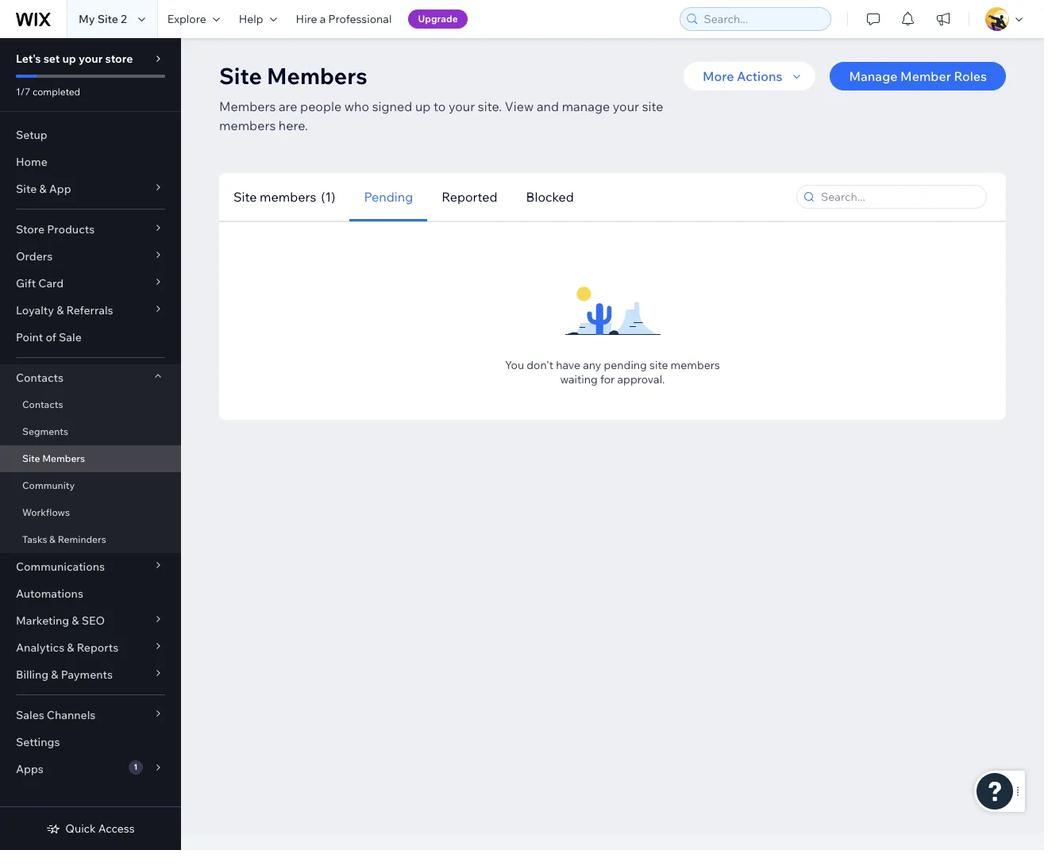 Task type: locate. For each thing, give the bounding box(es) containing it.
more actions button
[[684, 62, 816, 91]]

apps
[[16, 763, 44, 777]]

point
[[16, 330, 43, 345]]

empty state_generic_nothing here_desert image
[[565, 256, 660, 351]]

segments link
[[0, 419, 181, 446]]

0 vertical spatial search... field
[[699, 8, 826, 30]]

hire
[[296, 12, 317, 26]]

contacts
[[16, 371, 64, 385], [22, 399, 63, 411]]

upgrade
[[418, 13, 458, 25]]

1 vertical spatial search... field
[[817, 186, 982, 208]]

sales channels button
[[0, 702, 181, 729]]

members left (1)
[[260, 189, 316, 205]]

members left here. on the top of page
[[219, 118, 276, 133]]

members inside 'members are people who signed up to your site. view and manage your site members here.'
[[219, 98, 276, 114]]

1 vertical spatial site
[[650, 358, 668, 373]]

& right the billing
[[51, 668, 58, 682]]

marketing
[[16, 614, 69, 628]]

up right set
[[62, 52, 76, 66]]

sale
[[59, 330, 82, 345]]

1 horizontal spatial site members
[[219, 62, 368, 90]]

up inside sidebar element
[[62, 52, 76, 66]]

members right approval.
[[671, 358, 720, 373]]

more actions
[[703, 68, 783, 84]]

site members inside sidebar element
[[22, 453, 85, 465]]

1 vertical spatial site members
[[22, 453, 85, 465]]

products
[[47, 222, 95, 237]]

0 vertical spatial members
[[219, 118, 276, 133]]

don't
[[527, 358, 554, 373]]

settings
[[16, 736, 60, 750]]

store products button
[[0, 216, 181, 243]]

tasks & reminders link
[[0, 527, 181, 554]]

1 horizontal spatial your
[[449, 98, 475, 114]]

members
[[219, 118, 276, 133], [260, 189, 316, 205], [671, 358, 720, 373]]

0 vertical spatial up
[[62, 52, 76, 66]]

1 vertical spatial members
[[219, 98, 276, 114]]

my site 2
[[79, 12, 127, 26]]

2 vertical spatial members
[[671, 358, 720, 373]]

site inside 'members are people who signed up to your site. view and manage your site members here.'
[[642, 98, 664, 114]]

a
[[320, 12, 326, 26]]

site right pending
[[650, 358, 668, 373]]

manage member roles
[[849, 68, 987, 84]]

& right "tasks"
[[49, 534, 56, 546]]

let's set up your store
[[16, 52, 133, 66]]

site
[[97, 12, 118, 26], [219, 62, 262, 90], [16, 182, 37, 196], [234, 189, 257, 205], [22, 453, 40, 465]]

gift card button
[[0, 270, 181, 297]]

contacts up the segments
[[22, 399, 63, 411]]

analytics & reports
[[16, 641, 119, 655]]

segments
[[22, 426, 68, 438]]

actions
[[737, 68, 783, 84]]

0 horizontal spatial site members
[[22, 453, 85, 465]]

reminders
[[58, 534, 106, 546]]

site members up are
[[219, 62, 368, 90]]

members left are
[[219, 98, 276, 114]]

explore
[[167, 12, 206, 26]]

your left store
[[79, 52, 103, 66]]

site members
[[219, 62, 368, 90], [22, 453, 85, 465]]

members up people
[[267, 62, 368, 90]]

0 horizontal spatial your
[[79, 52, 103, 66]]

&
[[39, 182, 47, 196], [57, 303, 64, 318], [49, 534, 56, 546], [72, 614, 79, 628], [67, 641, 74, 655], [51, 668, 58, 682]]

& for site
[[39, 182, 47, 196]]

0 vertical spatial site members
[[219, 62, 368, 90]]

approval.
[[618, 373, 665, 387]]

contacts link
[[0, 392, 181, 419]]

upgrade button
[[409, 10, 468, 29]]

completed
[[33, 86, 80, 98]]

site members (1)
[[234, 189, 336, 205]]

you don't have any pending site members waiting for approval.
[[505, 358, 720, 387]]

loyalty & referrals
[[16, 303, 113, 318]]

site
[[642, 98, 664, 114], [650, 358, 668, 373]]

professional
[[329, 12, 392, 26]]

2 vertical spatial members
[[42, 453, 85, 465]]

store
[[105, 52, 133, 66]]

orders
[[16, 249, 53, 264]]

site members up community in the left of the page
[[22, 453, 85, 465]]

hire a professional link
[[286, 0, 401, 38]]

hire a professional
[[296, 12, 392, 26]]

store products
[[16, 222, 95, 237]]

Search... field
[[699, 8, 826, 30], [817, 186, 982, 208]]

reported
[[442, 189, 498, 205]]

1 horizontal spatial up
[[415, 98, 431, 114]]

gift card
[[16, 276, 64, 291]]

billing
[[16, 668, 49, 682]]

1 vertical spatial up
[[415, 98, 431, 114]]

1 vertical spatial members
[[260, 189, 316, 205]]

setup
[[16, 128, 47, 142]]

0 horizontal spatial up
[[62, 52, 76, 66]]

up left to on the left of the page
[[415, 98, 431, 114]]

your right manage
[[613, 98, 640, 114]]

& left app
[[39, 182, 47, 196]]

seo
[[82, 614, 105, 628]]

home link
[[0, 149, 181, 176]]

app
[[49, 182, 71, 196]]

your
[[79, 52, 103, 66], [449, 98, 475, 114], [613, 98, 640, 114]]

card
[[38, 276, 64, 291]]

members up community in the left of the page
[[42, 453, 85, 465]]

my
[[79, 12, 95, 26]]

& left reports at bottom
[[67, 641, 74, 655]]

contacts down point of sale
[[16, 371, 64, 385]]

& right "loyalty"
[[57, 303, 64, 318]]

1 vertical spatial contacts
[[22, 399, 63, 411]]

point of sale link
[[0, 324, 181, 351]]

your right to on the left of the page
[[449, 98, 475, 114]]

view
[[505, 98, 534, 114]]

site inside you don't have any pending site members waiting for approval.
[[650, 358, 668, 373]]

settings link
[[0, 729, 181, 756]]

manage member roles button
[[830, 62, 1006, 91]]

site right manage
[[642, 98, 664, 114]]

0 vertical spatial site
[[642, 98, 664, 114]]

site & app
[[16, 182, 71, 196]]

contacts for 'contacts' dropdown button on the left top
[[16, 371, 64, 385]]

(1)
[[321, 189, 336, 205]]

up inside 'members are people who signed up to your site. view and manage your site members here.'
[[415, 98, 431, 114]]

contacts inside dropdown button
[[16, 371, 64, 385]]

manage
[[562, 98, 610, 114]]

tab list
[[219, 173, 704, 221]]

contacts for contacts link
[[22, 399, 63, 411]]

& left seo
[[72, 614, 79, 628]]

pending button
[[350, 173, 428, 221]]

0 vertical spatial contacts
[[16, 371, 64, 385]]



Task type: vqa. For each thing, say whether or not it's contained in the screenshot.
the Tasks & Reminders 'LINK'
yes



Task type: describe. For each thing, give the bounding box(es) containing it.
sales channels
[[16, 709, 96, 723]]

pending
[[364, 189, 413, 205]]

& for marketing
[[72, 614, 79, 628]]

communications
[[16, 560, 105, 574]]

& for analytics
[[67, 641, 74, 655]]

loyalty & referrals button
[[0, 297, 181, 324]]

loyalty
[[16, 303, 54, 318]]

analytics
[[16, 641, 64, 655]]

contacts button
[[0, 365, 181, 392]]

let's
[[16, 52, 41, 66]]

have
[[556, 358, 581, 373]]

members inside tab list
[[260, 189, 316, 205]]

you
[[505, 358, 524, 373]]

marketing & seo
[[16, 614, 105, 628]]

your inside sidebar element
[[79, 52, 103, 66]]

point of sale
[[16, 330, 82, 345]]

of
[[46, 330, 56, 345]]

members are people who signed up to your site. view and manage your site members here.
[[219, 98, 664, 133]]

are
[[279, 98, 297, 114]]

reports
[[77, 641, 119, 655]]

& for billing
[[51, 668, 58, 682]]

0 vertical spatial members
[[267, 62, 368, 90]]

marketing & seo button
[[0, 608, 181, 635]]

site inside site & app popup button
[[16, 182, 37, 196]]

tasks & reminders
[[22, 534, 106, 546]]

gift
[[16, 276, 36, 291]]

analytics & reports button
[[0, 635, 181, 662]]

reported button
[[428, 173, 512, 221]]

workflows
[[22, 507, 70, 519]]

members inside you don't have any pending site members waiting for approval.
[[671, 358, 720, 373]]

automations
[[16, 587, 83, 601]]

& for loyalty
[[57, 303, 64, 318]]

site members link
[[0, 446, 181, 473]]

member
[[901, 68, 951, 84]]

tasks
[[22, 534, 47, 546]]

automations link
[[0, 581, 181, 608]]

people
[[300, 98, 342, 114]]

sales
[[16, 709, 44, 723]]

help button
[[229, 0, 286, 38]]

channels
[[47, 709, 96, 723]]

sidebar element
[[0, 38, 181, 851]]

communications button
[[0, 554, 181, 581]]

members inside 'members are people who signed up to your site. view and manage your site members here.'
[[219, 118, 276, 133]]

billing & payments button
[[0, 662, 181, 689]]

roles
[[954, 68, 987, 84]]

access
[[98, 822, 135, 836]]

and
[[537, 98, 559, 114]]

2
[[121, 12, 127, 26]]

quick access
[[65, 822, 135, 836]]

quick access button
[[46, 822, 135, 836]]

tab list containing site members
[[219, 173, 704, 221]]

any
[[583, 358, 602, 373]]

members inside sidebar element
[[42, 453, 85, 465]]

store
[[16, 222, 45, 237]]

site & app button
[[0, 176, 181, 203]]

orders button
[[0, 243, 181, 270]]

signed
[[372, 98, 412, 114]]

payments
[[61, 668, 113, 682]]

set
[[43, 52, 60, 66]]

community
[[22, 480, 75, 492]]

home
[[16, 155, 47, 169]]

waiting
[[560, 373, 598, 387]]

quick
[[65, 822, 96, 836]]

1/7
[[16, 86, 30, 98]]

pending
[[604, 358, 647, 373]]

who
[[345, 98, 369, 114]]

for
[[600, 373, 615, 387]]

more
[[703, 68, 734, 84]]

setup link
[[0, 122, 181, 149]]

& for tasks
[[49, 534, 56, 546]]

2 horizontal spatial your
[[613, 98, 640, 114]]

help
[[239, 12, 263, 26]]

site inside site members link
[[22, 453, 40, 465]]

referrals
[[66, 303, 113, 318]]

blocked button
[[512, 173, 588, 221]]

community link
[[0, 473, 181, 500]]

here.
[[279, 118, 308, 133]]



